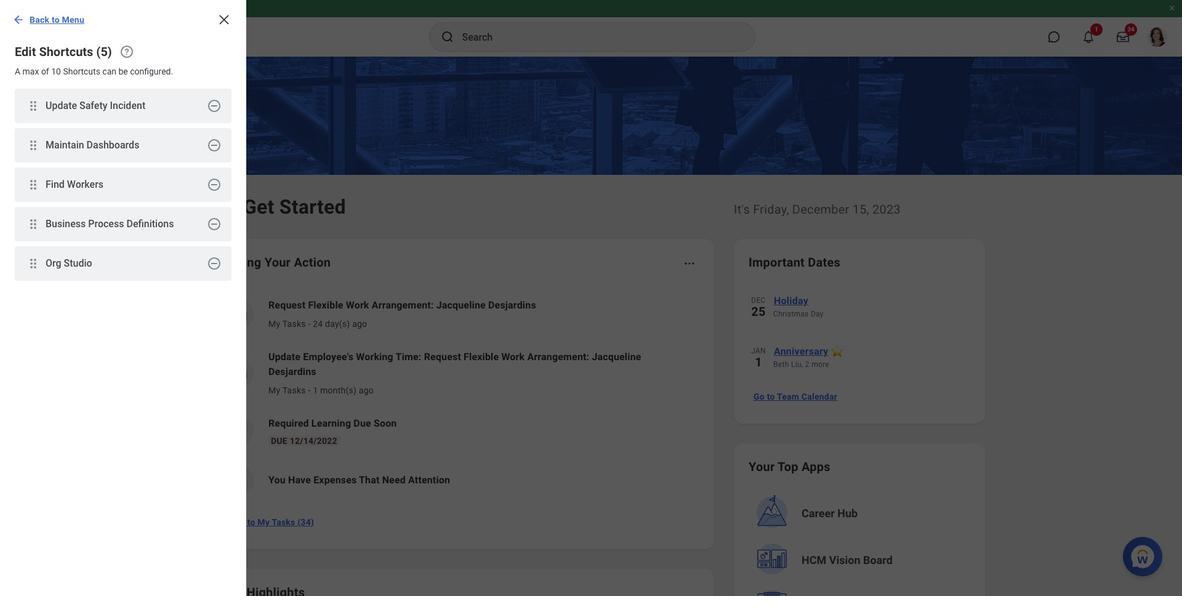 Task type: locate. For each thing, give the bounding box(es) containing it.
request inside update employee's working time: request flexible work arrangement: jacqueline desjardins
[[424, 351, 461, 363]]

2 draggable vertical image from the top
[[26, 217, 41, 232]]

draggable vertical image inside the business process definitions button
[[26, 217, 41, 232]]

1 vertical spatial update
[[268, 351, 301, 363]]

work
[[346, 299, 369, 311], [502, 351, 525, 363]]

december
[[792, 202, 850, 217]]

to
[[52, 15, 60, 25], [767, 392, 775, 401], [247, 517, 255, 527]]

learning
[[311, 417, 351, 429]]

process
[[88, 218, 124, 230]]

update
[[46, 100, 77, 112], [268, 351, 301, 363]]

to inside go to team calendar button
[[767, 392, 775, 401]]

- for adeptai_dpt1
[[87, 4, 89, 13]]

1 vertical spatial ago
[[359, 385, 374, 395]]

org studio list item
[[15, 246, 232, 281]]

0 horizontal spatial update
[[46, 100, 77, 112]]

1 left beth on the right of the page
[[755, 355, 762, 369]]

1 vertical spatial minus circle image
[[207, 138, 222, 153]]

shortcuts right 10
[[63, 67, 100, 76]]

apps
[[802, 459, 831, 474]]

hcm
[[802, 554, 827, 567]]

update safety incident
[[46, 100, 145, 112]]

my for my tasks - 1 month(s) ago
[[268, 385, 280, 395]]

minus circle image inside org studio list item
[[207, 256, 222, 271]]

request right the time:
[[424, 351, 461, 363]]

draggable vertical image inside find workers button
[[26, 177, 41, 192]]

0 vertical spatial due
[[354, 417, 371, 429]]

to right back
[[52, 15, 60, 25]]

1 horizontal spatial update
[[268, 351, 301, 363]]

need
[[382, 474, 406, 486]]

to left "team"
[[767, 392, 775, 401]]

you
[[268, 474, 286, 486]]

ago right the day(s)
[[352, 319, 367, 329]]

profile logan mcneil element
[[1140, 23, 1175, 50]]

minus circle image up awaiting
[[207, 217, 222, 232]]

1 horizontal spatial your
[[749, 459, 775, 474]]

list
[[0, 89, 246, 296]]

0 vertical spatial jacqueline
[[436, 299, 486, 311]]

my
[[268, 319, 280, 329], [268, 385, 280, 395], [258, 517, 270, 527]]

draggable vertical image down the max
[[26, 99, 41, 113]]

1 inside jan 1
[[755, 355, 762, 369]]

edit
[[15, 44, 36, 59]]

desjardins
[[488, 299, 536, 311], [268, 366, 316, 377]]

tasks left the 24
[[282, 319, 306, 329]]

your
[[265, 255, 291, 270], [749, 459, 775, 474]]

1 vertical spatial my
[[268, 385, 280, 395]]

anniversary ⭐ beth liu, 2 more
[[773, 345, 844, 369]]

1 vertical spatial arrangement:
[[527, 351, 589, 363]]

anniversary
[[774, 345, 828, 357]]

it's
[[734, 202, 750, 217]]

dec 25
[[751, 296, 766, 319]]

draggable vertical image left the business
[[26, 217, 41, 232]]

2 minus circle image from the top
[[207, 217, 222, 232]]

draggable vertical image inside the org studio button
[[26, 256, 41, 271]]

1
[[755, 355, 762, 369], [313, 385, 318, 395]]

have
[[288, 474, 311, 486]]

arrow left image
[[12, 14, 25, 26]]

implementation preview -   adeptai_dpt1 banner
[[0, 0, 1182, 57]]

0 horizontal spatial 1
[[313, 385, 318, 395]]

my left the 24
[[268, 319, 280, 329]]

0 vertical spatial my
[[268, 319, 280, 329]]

0 vertical spatial tasks
[[282, 319, 306, 329]]

draggable vertical image
[[26, 99, 41, 113], [26, 138, 41, 153], [26, 256, 41, 271]]

1 vertical spatial work
[[502, 351, 525, 363]]

2 vertical spatial minus circle image
[[207, 256, 222, 271]]

1 horizontal spatial go
[[754, 392, 765, 401]]

draggable vertical image inside update safety incident button
[[26, 99, 41, 113]]

3 minus circle image from the top
[[207, 256, 222, 271]]

back to menu
[[30, 15, 84, 25]]

arrangement:
[[372, 299, 434, 311], [527, 351, 589, 363]]

ago right month(s)
[[359, 385, 374, 395]]

maintain dashboards
[[46, 139, 139, 151]]

draggable vertical image left find
[[26, 177, 41, 192]]

inbox image
[[230, 305, 248, 323], [230, 364, 248, 382]]

0 horizontal spatial desjardins
[[268, 366, 316, 377]]

0 horizontal spatial request
[[268, 299, 306, 311]]

my up required
[[268, 385, 280, 395]]

go down dashboard expenses icon
[[234, 517, 245, 527]]

1 horizontal spatial flexible
[[464, 351, 499, 363]]

minus circle image down let's
[[207, 256, 222, 271]]

0 vertical spatial arrangement:
[[372, 299, 434, 311]]

to inside the back to menu button
[[52, 15, 60, 25]]

2 inbox image from the top
[[230, 364, 248, 382]]

0 horizontal spatial work
[[346, 299, 369, 311]]

career hub
[[802, 507, 858, 520]]

due left soon on the bottom of page
[[354, 417, 371, 429]]

beth
[[773, 360, 789, 369]]

a
[[15, 67, 20, 76]]

christmas
[[773, 310, 809, 318]]

time:
[[396, 351, 422, 363]]

- inside banner
[[87, 4, 89, 13]]

2 vertical spatial draggable vertical image
[[26, 256, 41, 271]]

0 vertical spatial shortcuts
[[39, 44, 93, 59]]

0 vertical spatial minus circle image
[[207, 99, 222, 113]]

required
[[268, 417, 309, 429]]

- left the 24
[[308, 319, 311, 329]]

flexible
[[308, 299, 343, 311], [464, 351, 499, 363]]

draggable vertical image for maintain dashboards
[[26, 138, 41, 153]]

go left "team"
[[754, 392, 765, 401]]

minus circle image for org studio
[[207, 256, 222, 271]]

2 vertical spatial to
[[247, 517, 255, 527]]

0 vertical spatial to
[[52, 15, 60, 25]]

get
[[243, 195, 274, 219]]

1 horizontal spatial jacqueline
[[592, 351, 641, 363]]

1 draggable vertical image from the top
[[26, 177, 41, 192]]

2 horizontal spatial to
[[767, 392, 775, 401]]

- left month(s)
[[308, 385, 311, 395]]

1 horizontal spatial due
[[354, 417, 371, 429]]

find
[[46, 179, 65, 190]]

book open image
[[230, 422, 248, 440]]

0 vertical spatial inbox image
[[230, 305, 248, 323]]

2 vertical spatial -
[[308, 385, 311, 395]]

let's get started main content
[[0, 57, 1182, 596]]

0 horizontal spatial your
[[265, 255, 291, 270]]

2 draggable vertical image from the top
[[26, 138, 41, 153]]

2023
[[873, 202, 901, 217]]

1 vertical spatial go
[[234, 517, 245, 527]]

tasks for 24
[[282, 319, 306, 329]]

0 vertical spatial minus circle image
[[207, 177, 222, 192]]

- for 24
[[308, 319, 311, 329]]

2 minus circle image from the top
[[207, 138, 222, 153]]

0 vertical spatial request
[[268, 299, 306, 311]]

1 vertical spatial draggable vertical image
[[26, 138, 41, 153]]

let's get started
[[197, 195, 346, 219]]

my left (34)
[[258, 517, 270, 527]]

due 12/14/2022
[[271, 436, 337, 446]]

to down dashboard expenses icon
[[247, 517, 255, 527]]

update inside button
[[46, 100, 77, 112]]

tasks left (34)
[[272, 517, 295, 527]]

your left action
[[265, 255, 291, 270]]

1 vertical spatial tasks
[[282, 385, 306, 395]]

required learning due soon
[[268, 417, 397, 429]]

1 vertical spatial 1
[[313, 385, 318, 395]]

0 vertical spatial 1
[[755, 355, 762, 369]]

1 horizontal spatial work
[[502, 351, 525, 363]]

update left employee's at left
[[268, 351, 301, 363]]

draggable vertical image left org
[[26, 256, 41, 271]]

tasks for 1
[[282, 385, 306, 395]]

board
[[863, 554, 893, 567]]

my tasks - 24 day(s) ago
[[268, 319, 367, 329]]

preview
[[59, 4, 85, 13]]

minus circle image up let's
[[207, 177, 222, 192]]

(5)
[[96, 44, 112, 59]]

1 inbox image from the top
[[230, 305, 248, 323]]

1 vertical spatial flexible
[[464, 351, 499, 363]]

draggable vertical image inside maintain dashboards button
[[26, 138, 41, 153]]

due down required
[[271, 436, 288, 446]]

dashboards
[[87, 139, 139, 151]]

business
[[46, 218, 86, 230]]

1 vertical spatial due
[[271, 436, 288, 446]]

minus circle image
[[207, 177, 222, 192], [207, 217, 222, 232], [207, 256, 222, 271]]

shortcuts up 10
[[39, 44, 93, 59]]

1 vertical spatial draggable vertical image
[[26, 217, 41, 232]]

awaiting your action list
[[212, 288, 700, 505]]

of
[[41, 67, 49, 76]]

1 vertical spatial your
[[749, 459, 775, 474]]

org
[[46, 258, 61, 269]]

that
[[359, 474, 380, 486]]

business process definitions button
[[15, 207, 197, 241]]

started
[[279, 195, 346, 219]]

minus circle image inside find workers list item
[[207, 177, 222, 192]]

inbox large image
[[1117, 31, 1129, 43]]

1 vertical spatial shortcuts
[[63, 67, 100, 76]]

2 vertical spatial tasks
[[272, 517, 295, 527]]

3 draggable vertical image from the top
[[26, 256, 41, 271]]

0 vertical spatial flexible
[[308, 299, 343, 311]]

menu
[[62, 15, 84, 25]]

- for 1
[[308, 385, 311, 395]]

ago for my tasks - 1 month(s) ago
[[359, 385, 374, 395]]

1 horizontal spatial to
[[247, 517, 255, 527]]

0 vertical spatial desjardins
[[488, 299, 536, 311]]

1 minus circle image from the top
[[207, 99, 222, 113]]

inbox image down awaiting
[[230, 305, 248, 323]]

minus circle image inside business process definitions list item
[[207, 217, 222, 232]]

1 vertical spatial to
[[767, 392, 775, 401]]

1 horizontal spatial request
[[424, 351, 461, 363]]

1 vertical spatial request
[[424, 351, 461, 363]]

tasks up required
[[282, 385, 306, 395]]

desjardins inside update employee's working time: request flexible work arrangement: jacqueline desjardins
[[268, 366, 316, 377]]

0 horizontal spatial arrangement:
[[372, 299, 434, 311]]

your left the top
[[749, 459, 775, 474]]

draggable vertical image
[[26, 177, 41, 192], [26, 217, 41, 232]]

minus circle image inside update safety incident list item
[[207, 99, 222, 113]]

0 vertical spatial draggable vertical image
[[26, 177, 41, 192]]

(34)
[[298, 517, 314, 527]]

hub
[[838, 507, 858, 520]]

2
[[805, 360, 810, 369]]

inbox image up book open image
[[230, 364, 248, 382]]

1 vertical spatial minus circle image
[[207, 217, 222, 232]]

0 horizontal spatial go
[[234, 517, 245, 527]]

dates
[[808, 255, 841, 270]]

update left safety
[[46, 100, 77, 112]]

1 draggable vertical image from the top
[[26, 99, 41, 113]]

0 horizontal spatial jacqueline
[[436, 299, 486, 311]]

tasks
[[282, 319, 306, 329], [282, 385, 306, 395], [272, 517, 295, 527]]

1 vertical spatial -
[[308, 319, 311, 329]]

2 vertical spatial my
[[258, 517, 270, 527]]

draggable vertical image left maintain
[[26, 138, 41, 153]]

maintain dashboards button
[[15, 128, 197, 163]]

inbox image for my tasks - 1 month(s) ago
[[230, 364, 248, 382]]

due
[[354, 417, 371, 429], [271, 436, 288, 446]]

go to my tasks (34) button
[[212, 510, 321, 534]]

minus circle image for update safety incident
[[207, 99, 222, 113]]

0 vertical spatial update
[[46, 100, 77, 112]]

jacqueline inside update employee's working time: request flexible work arrangement: jacqueline desjardins
[[592, 351, 641, 363]]

0 horizontal spatial to
[[52, 15, 60, 25]]

work inside update employee's working time: request flexible work arrangement: jacqueline desjardins
[[502, 351, 525, 363]]

awaiting your action
[[212, 255, 331, 270]]

1 vertical spatial inbox image
[[230, 364, 248, 382]]

request up my tasks - 24 day(s) ago
[[268, 299, 306, 311]]

24
[[313, 319, 323, 329]]

0 vertical spatial go
[[754, 392, 765, 401]]

1 minus circle image from the top
[[207, 177, 222, 192]]

1 horizontal spatial 1
[[755, 355, 762, 369]]

0 vertical spatial your
[[265, 255, 291, 270]]

hcm vision board
[[802, 554, 893, 567]]

0 vertical spatial ago
[[352, 319, 367, 329]]

minus circle image
[[207, 99, 222, 113], [207, 138, 222, 153]]

important
[[749, 255, 805, 270]]

go for go to team calendar
[[754, 392, 765, 401]]

1 left month(s)
[[313, 385, 318, 395]]

0 vertical spatial -
[[87, 4, 89, 13]]

day(s)
[[325, 319, 350, 329]]

update inside update employee's working time: request flexible work arrangement: jacqueline desjardins
[[268, 351, 301, 363]]

1 vertical spatial desjardins
[[268, 366, 316, 377]]

0 vertical spatial work
[[346, 299, 369, 311]]

minus circle image inside maintain dashboards list item
[[207, 138, 222, 153]]

to inside go to my tasks (34) button
[[247, 517, 255, 527]]

awaiting
[[212, 255, 261, 270]]

draggable vertical image for org studio
[[26, 256, 41, 271]]

- right preview
[[87, 4, 89, 13]]

1 horizontal spatial arrangement:
[[527, 351, 589, 363]]

0 vertical spatial draggable vertical image
[[26, 99, 41, 113]]

1 vertical spatial jacqueline
[[592, 351, 641, 363]]



Task type: vqa. For each thing, say whether or not it's contained in the screenshot.
"Holiday"
yes



Task type: describe. For each thing, give the bounding box(es) containing it.
search image
[[440, 30, 455, 44]]

let's
[[197, 195, 238, 219]]

employee's
[[303, 351, 354, 363]]

find workers
[[46, 179, 103, 190]]

global navigation dialog
[[0, 0, 246, 596]]

0 horizontal spatial flexible
[[308, 299, 343, 311]]

incident
[[110, 100, 145, 112]]

my inside button
[[258, 517, 270, 527]]

ago for my tasks - 24 day(s) ago
[[352, 319, 367, 329]]

jan
[[751, 347, 766, 355]]

list containing update safety incident
[[0, 89, 246, 296]]

15,
[[853, 202, 869, 217]]

career hub button
[[750, 491, 972, 536]]

25
[[751, 304, 766, 319]]

tasks inside button
[[272, 517, 295, 527]]

important dates
[[749, 255, 841, 270]]

jan 1
[[751, 347, 766, 369]]

edit shortcuts (5)
[[15, 44, 112, 59]]

inbox image for my tasks - 24 day(s) ago
[[230, 305, 248, 323]]

10
[[51, 67, 61, 76]]

update safety incident list item
[[15, 89, 232, 123]]

close environment banner image
[[1169, 4, 1176, 12]]

month(s)
[[320, 385, 357, 395]]

day
[[811, 310, 824, 318]]

minus circle image for maintain dashboards
[[207, 138, 222, 153]]

0 horizontal spatial due
[[271, 436, 288, 446]]

draggable vertical image for update safety incident
[[26, 99, 41, 113]]

adeptai_dpt1
[[91, 4, 134, 13]]

to for menu
[[52, 15, 60, 25]]

org studio button
[[15, 246, 197, 281]]

minus circle image for business process definitions
[[207, 217, 222, 232]]

implementation
[[5, 4, 57, 13]]

soon
[[374, 417, 397, 429]]

holiday
[[774, 295, 809, 307]]

dec
[[751, 296, 766, 305]]

max
[[23, 67, 39, 76]]

dashboard expenses image
[[230, 471, 248, 490]]

vision
[[829, 554, 861, 567]]

definitions
[[127, 218, 174, 230]]

be
[[119, 67, 128, 76]]

to for team
[[767, 392, 775, 401]]

x image
[[217, 12, 232, 27]]

⭐
[[831, 345, 844, 357]]

maintain dashboards list item
[[15, 128, 232, 163]]

it's friday, december 15, 2023
[[734, 202, 901, 217]]

find workers button
[[15, 167, 197, 202]]

holiday christmas day
[[773, 295, 824, 318]]

business process definitions
[[46, 218, 174, 230]]

expenses
[[314, 474, 357, 486]]

your top apps
[[749, 459, 831, 474]]

can
[[102, 67, 116, 76]]

team
[[777, 392, 799, 401]]

update safety incident button
[[15, 89, 197, 123]]

friday,
[[753, 202, 789, 217]]

org studio
[[46, 258, 92, 269]]

request flexible work arrangement: jacqueline desjardins
[[268, 299, 536, 311]]

more
[[812, 360, 830, 369]]

my tasks - 1 month(s) ago
[[268, 385, 374, 395]]

career
[[802, 507, 835, 520]]

you have expenses that need attention button
[[212, 456, 700, 505]]

my for my tasks - 24 day(s) ago
[[268, 319, 280, 329]]

safety
[[79, 100, 107, 112]]

12/14/2022
[[290, 436, 337, 446]]

attention
[[408, 474, 450, 486]]

important dates element
[[749, 286, 970, 382]]

back
[[30, 15, 49, 25]]

minus circle image for find workers
[[207, 177, 222, 192]]

question outline image
[[119, 44, 134, 59]]

flexible inside update employee's working time: request flexible work arrangement: jacqueline desjardins
[[464, 351, 499, 363]]

notifications large image
[[1083, 31, 1095, 43]]

liu,
[[791, 360, 803, 369]]

update for update safety incident
[[46, 100, 77, 112]]

find workers list item
[[15, 167, 232, 202]]

go for go to my tasks (34)
[[234, 517, 245, 527]]

back to menu button
[[7, 7, 92, 32]]

to for my
[[247, 517, 255, 527]]

draggable vertical image for find workers
[[26, 177, 41, 192]]

arrangement: inside update employee's working time: request flexible work arrangement: jacqueline desjardins
[[527, 351, 589, 363]]

action
[[294, 255, 331, 270]]

1 inside awaiting your action list
[[313, 385, 318, 395]]

studio
[[64, 258, 92, 269]]

maintain
[[46, 139, 84, 151]]

working
[[356, 351, 393, 363]]

business process definitions list item
[[15, 207, 232, 241]]

implementation preview -   adeptai_dpt1
[[5, 4, 134, 13]]

1 horizontal spatial desjardins
[[488, 299, 536, 311]]

a max of 10 shortcuts can be configured.
[[15, 67, 173, 76]]

calendar
[[802, 392, 837, 401]]

go to team calendar button
[[749, 384, 842, 409]]

workers
[[67, 179, 103, 190]]

configured.
[[130, 67, 173, 76]]

go to my tasks (34)
[[234, 517, 314, 527]]

update for update employee's working time: request flexible work arrangement: jacqueline desjardins
[[268, 351, 301, 363]]

go to team calendar
[[754, 392, 837, 401]]

holiday button
[[773, 293, 970, 309]]

draggable vertical image for business process definitions
[[26, 217, 41, 232]]

update employee's working time: request flexible work arrangement: jacqueline desjardins
[[268, 351, 641, 377]]



